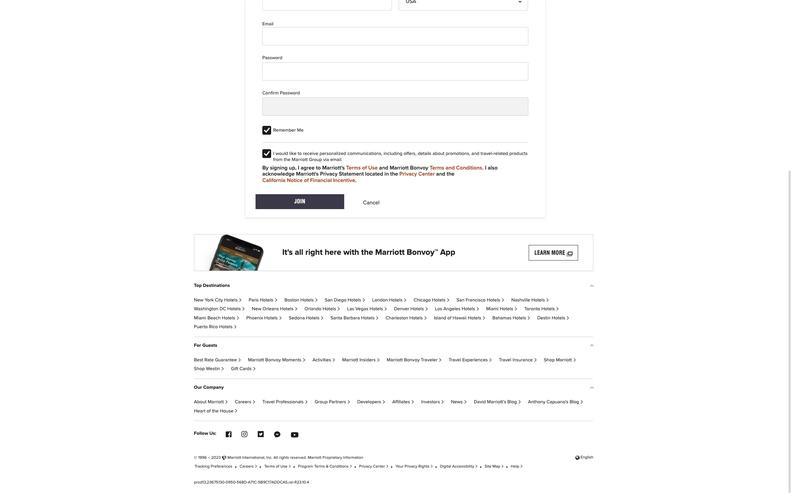 Task type: locate. For each thing, give the bounding box(es) containing it.
blog for david marriott's blog
[[508, 400, 517, 405]]

arrow right image up bahamas hotels link
[[515, 308, 518, 311]]

partners
[[329, 400, 346, 405]]

1 vertical spatial conditions
[[330, 465, 349, 469]]

dot image left your
[[391, 466, 393, 468]]

travel left insurance
[[499, 358, 512, 363]]

of down all
[[276, 465, 280, 469]]

arrow right image inside your privacy rights link
[[431, 466, 433, 469]]

arrow right image inside new york city hotels link
[[239, 299, 242, 303]]

1 vertical spatial group
[[315, 400, 328, 405]]

london
[[373, 298, 388, 303]]

paris hotels
[[249, 298, 274, 303]]

1 horizontal spatial center
[[419, 172, 435, 177]]

0 horizontal spatial travel
[[263, 400, 275, 405]]

1 horizontal spatial san
[[457, 298, 465, 303]]

best rate guarantee
[[194, 358, 237, 363]]

arrow right image up house
[[225, 401, 228, 405]]

arrow right image for site map
[[502, 466, 504, 469]]

privacy
[[320, 172, 338, 177], [400, 172, 417, 177], [359, 465, 372, 469], [405, 465, 418, 469]]

gift cards
[[231, 367, 252, 372]]

arrow right image inside "anthony capuano's blog" link
[[581, 401, 584, 405]]

arrow right image inside affiliates link
[[411, 401, 415, 405]]

arrow right image inside charleston hotels link
[[424, 317, 427, 320]]

arrow right image inside heart of the house link
[[235, 410, 238, 413]]

1 horizontal spatial travel
[[449, 358, 461, 363]]

–
[[208, 456, 210, 460]]

arrow right image inside "best rate guarantee" link
[[238, 359, 241, 362]]

privacy center
[[359, 465, 385, 469]]

arrow right image right the cards on the left bottom of the page
[[253, 368, 256, 371]]

chicago hotels
[[414, 298, 446, 303]]

terms of use link
[[346, 165, 378, 171], [264, 465, 291, 469]]

blog right capuano's
[[570, 400, 580, 405]]

1996
[[198, 456, 207, 460]]

group down receive
[[309, 157, 322, 162]]

shop for shop westin
[[194, 367, 205, 372]]

arrow right image inside denver hotels link
[[425, 308, 429, 311]]

3 dot image from the left
[[480, 466, 482, 468]]

2 dot image from the left
[[293, 466, 295, 468]]

arrow up image inside for guests link
[[590, 344, 593, 350]]

to right agree
[[316, 165, 321, 171]]

arrow right image right affiliates
[[411, 401, 415, 405]]

bonvoy™
[[407, 249, 438, 257]]

shop for shop marriott
[[544, 358, 555, 363]]

washington dc hotels
[[194, 307, 241, 312]]

marriott bonvoy™ app image
[[194, 235, 276, 271]]

dc
[[220, 307, 226, 312]]

dot image left site
[[480, 466, 482, 468]]

arrow right image up toronto hotels link
[[546, 299, 550, 303]]

affiliates link
[[393, 400, 415, 405]]

0 horizontal spatial blog
[[508, 400, 517, 405]]

hotels up destin hotels
[[542, 307, 555, 312]]

0 vertical spatial conditions
[[457, 165, 483, 171]]

1 vertical spatial terms of use link
[[264, 465, 291, 469]]

arrow right image down 'orlando hotels' link
[[321, 317, 324, 320]]

arrow up image
[[590, 284, 593, 290], [590, 344, 593, 350]]

san
[[325, 298, 333, 303], [457, 298, 465, 303]]

arrow right image right destin hotels
[[567, 317, 570, 320]]

arrow right image inside marriott bonvoy traveler link
[[439, 359, 442, 362]]

arrow right image for island of hawaii hotels link
[[483, 317, 486, 320]]

las vegas hotels
[[347, 307, 383, 312]]

arrow right image up "miami hotels" link
[[502, 299, 505, 303]]

arrow right image for gift cards link
[[253, 368, 256, 371]]

0 horizontal spatial to
[[298, 151, 302, 156]]

travel insurance
[[499, 358, 533, 363]]

san for san francisco hotels
[[457, 298, 465, 303]]

conditions down proprietary
[[330, 465, 349, 469]]

arrow right image for developers
[[382, 401, 386, 405]]

0 horizontal spatial .
[[355, 178, 357, 183]]

san francisco hotels
[[457, 298, 501, 303]]

bonvoy left moments
[[265, 358, 281, 363]]

arrow right image inside developers link
[[382, 401, 386, 405]]

moments
[[282, 358, 302, 363]]

arrow right image up angeles
[[447, 299, 450, 303]]

the down would
[[284, 157, 291, 162]]

of for heart of the house
[[207, 409, 211, 414]]

reserved.
[[290, 456, 307, 460]]

0 horizontal spatial shop
[[194, 367, 205, 372]]

i right the up,
[[298, 165, 299, 171]]

center
[[419, 172, 435, 177], [373, 465, 385, 469]]

arrow right image inside the shop westin link
[[221, 368, 224, 371]]

marriott's down email.
[[322, 165, 345, 171]]

terms down the inc. on the left
[[264, 465, 275, 469]]

travel for travel experiences
[[449, 358, 461, 363]]

1 vertical spatial arrow up image
[[590, 344, 593, 350]]

arrow right image for sedona hotels
[[321, 317, 324, 320]]

arrow right image inside the los angeles hotels link
[[477, 308, 480, 311]]

dot image down information
[[355, 466, 356, 468]]

1 horizontal spatial terms of use link
[[346, 165, 378, 171]]

dot image
[[260, 466, 261, 468], [293, 466, 295, 468], [480, 466, 482, 468], [506, 466, 508, 468]]

paris hotels link
[[249, 298, 278, 303]]

arrow right image inside help "link"
[[521, 466, 523, 469]]

1 vertical spatial marriott's
[[296, 172, 319, 177]]

marriott's inside . i also acknowledge marriott's privacy statement located in the
[[296, 172, 319, 177]]

help
[[511, 465, 520, 469]]

use down rights
[[281, 465, 288, 469]]

map
[[493, 465, 501, 469]]

san up 'orlando hotels' link
[[325, 298, 333, 303]]

0 vertical spatial use
[[369, 165, 378, 171]]

arrow right image right experiences
[[489, 359, 492, 362]]

arrow right image inside gift cards link
[[253, 368, 256, 371]]

bonvoy left traveler on the bottom of page
[[404, 358, 420, 363]]

arrow right image left 'island'
[[424, 317, 427, 320]]

arrow right image inside sedona hotels link
[[321, 317, 324, 320]]

new york city hotels
[[194, 298, 238, 303]]

international,
[[242, 456, 266, 460]]

0 vertical spatial shop
[[544, 358, 555, 363]]

las vegas hotels link
[[347, 307, 388, 312]]

shop down best
[[194, 367, 205, 372]]

1 vertical spatial to
[[316, 165, 321, 171]]

hotels up denver
[[389, 298, 403, 303]]

0 vertical spatial careers
[[235, 400, 251, 405]]

anthony
[[528, 400, 546, 405]]

arrow right image inside the new orleans hotels link
[[295, 308, 298, 311]]

0 vertical spatial new
[[194, 298, 204, 303]]

arrow right image inside phoenix hotels link
[[279, 317, 282, 320]]

hawaii
[[453, 316, 467, 321]]

arrow right image inside island of hawaii hotels link
[[483, 317, 486, 320]]

hotels down boston
[[280, 307, 294, 312]]

arrow right image inside nashville hotels link
[[546, 299, 550, 303]]

arrow right image inside group partners link
[[347, 401, 351, 405]]

0 vertical spatial marriott's
[[322, 165, 345, 171]]

0 vertical spatial arrow up image
[[590, 284, 593, 290]]

1 san from the left
[[325, 298, 333, 303]]

i
[[273, 151, 275, 156], [298, 165, 299, 171], [485, 165, 487, 171]]

prod13,23675130-
[[194, 481, 226, 485]]

california notice of financial incentive link
[[263, 177, 355, 184]]

arrow right image up orlando
[[315, 299, 318, 303]]

arrow right image inside the las vegas hotels link
[[384, 308, 388, 311]]

inc.
[[267, 456, 273, 460]]

arrow right image inside paris hotels link
[[275, 299, 278, 303]]

2 horizontal spatial i
[[485, 165, 487, 171]]

password
[[263, 55, 283, 60]]

site
[[485, 465, 492, 469]]

of down angeles
[[448, 316, 452, 321]]

0 horizontal spatial san
[[325, 298, 333, 303]]

2 horizontal spatial travel
[[499, 358, 512, 363]]

arrow up image inside top destinations link
[[590, 284, 593, 290]]

miami up bahamas
[[487, 307, 499, 312]]

1 horizontal spatial blog
[[570, 400, 580, 405]]

heart of the house link
[[194, 409, 238, 414]]

arrow right image for best rate guarantee
[[238, 359, 241, 362]]

traveler
[[421, 358, 438, 363]]

prod13,23675130-0950-568d-a71c-5b9c17addca5,rel-r23.10.4
[[194, 481, 309, 485]]

by signing up, i agree to marriott's terms of use and marriott bonvoy terms and conditions
[[263, 165, 483, 171]]

Required Field Zip/Postal code text field
[[263, 0, 392, 11]]

our company
[[194, 386, 224, 390]]

arrow right image inside 'orlando hotels' link
[[337, 308, 341, 311]]

arrow right image for the shop westin link
[[221, 368, 224, 371]]

3 dot image from the left
[[391, 466, 393, 468]]

hotels down dc
[[222, 316, 235, 321]]

group left partners
[[315, 400, 328, 405]]

0 horizontal spatial center
[[373, 465, 385, 469]]

arrow right image inside travel professionals link
[[305, 401, 308, 405]]

0 horizontal spatial conditions
[[330, 465, 349, 469]]

arrow right image up the new orleans hotels link
[[275, 299, 278, 303]]

2 san from the left
[[457, 298, 465, 303]]

dot image right preferences at the left of the page
[[235, 466, 237, 468]]

arrow right image right partners
[[347, 401, 351, 405]]

san for san diego hotels
[[325, 298, 333, 303]]

center inside privacy center and the california notice of financial incentive .
[[419, 172, 435, 177]]

dot image for privacy center
[[355, 466, 356, 468]]

and inside i would like to receive personalized communications, including offers, details about promotions, and travel-related products from the marriott group via email.
[[472, 151, 480, 156]]

arrow right image inside news link
[[464, 401, 467, 405]]

arrow right image right dc
[[242, 308, 245, 311]]

arrow right image up gift cards
[[238, 359, 241, 362]]

privacy center link
[[400, 171, 435, 177], [359, 465, 389, 469]]

1 vertical spatial careers link
[[240, 465, 258, 469]]

tracking preferences link
[[195, 465, 232, 470]]

Email text field
[[263, 27, 529, 45]]

los angeles hotels link
[[435, 307, 480, 312]]

travel professionals link
[[263, 400, 308, 405]]

arrow right image right capuano's
[[581, 401, 584, 405]]

dot image left help
[[506, 466, 508, 468]]

hotels down orlando
[[306, 316, 320, 321]]

0 vertical spatial to
[[298, 151, 302, 156]]

arrow right image inside bahamas hotels link
[[528, 317, 531, 320]]

arrow right image inside program terms & conditions link
[[350, 466, 353, 469]]

for
[[194, 343, 201, 348]]

2 blog from the left
[[570, 400, 580, 405]]

i inside i would like to receive personalized communications, including offers, details about promotions, and travel-related products from the marriott group via email.
[[273, 151, 275, 156]]

0 vertical spatial miami
[[487, 307, 499, 312]]

0 vertical spatial .
[[483, 165, 484, 171]]

san up the los angeles hotels link
[[457, 298, 465, 303]]

arrow right image for marriott bonvoy moments
[[303, 359, 306, 362]]

arrow right image down toronto
[[528, 317, 531, 320]]

denver hotels
[[394, 307, 424, 312]]

1 horizontal spatial miami
[[487, 307, 499, 312]]

privacy down i would like to receive personalized communications, including offers, details about promotions, and travel-related products from the marriott group via email.
[[400, 172, 417, 177]]

toronto
[[525, 307, 541, 312]]

confirm
[[263, 91, 279, 95]]

1 horizontal spatial privacy center link
[[400, 171, 435, 177]]

0 horizontal spatial new
[[194, 298, 204, 303]]

1 vertical spatial .
[[355, 178, 357, 183]]

arrow right image for chicago hotels
[[447, 299, 450, 303]]

here
[[325, 249, 342, 257]]

1 horizontal spatial new
[[252, 307, 262, 312]]

would
[[276, 151, 288, 156]]

1 vertical spatial use
[[281, 465, 288, 469]]

arrow right image right help
[[521, 466, 523, 469]]

hotels right city
[[224, 298, 238, 303]]

Password password field
[[263, 62, 529, 81]]

arrow right image
[[239, 299, 242, 303], [275, 299, 278, 303], [315, 299, 318, 303], [502, 299, 505, 303], [384, 308, 388, 311], [477, 308, 480, 311], [279, 317, 282, 320], [424, 317, 427, 320], [483, 317, 486, 320], [528, 317, 531, 320], [489, 359, 492, 362], [221, 368, 224, 371], [253, 368, 256, 371], [225, 401, 228, 405], [252, 401, 256, 405], [305, 401, 308, 405], [347, 401, 351, 405], [518, 401, 522, 405], [581, 401, 584, 405], [235, 410, 238, 413], [255, 466, 258, 469], [289, 466, 291, 469], [386, 466, 389, 469], [431, 466, 433, 469]]

arrow right image inside travel experiences link
[[489, 359, 492, 362]]

arrow right image for phoenix hotels link
[[279, 317, 282, 320]]

arrow right image up denver
[[404, 299, 407, 303]]

us:
[[210, 432, 216, 436]]

arrow right image inside 'marriott bonvoy moments' link
[[303, 359, 306, 362]]

travel for travel insurance
[[499, 358, 512, 363]]

travel-
[[481, 151, 494, 156]]

cards
[[240, 367, 252, 372]]

hotels up toronto hotels
[[532, 298, 545, 303]]

notice
[[287, 178, 303, 183]]

arrow right image inside san diego hotels link
[[362, 299, 366, 303]]

careers up heart of the house link at left
[[235, 400, 251, 405]]

1 vertical spatial center
[[373, 465, 385, 469]]

4 dot image from the left
[[506, 466, 508, 468]]

arrow right image for bahamas hotels link
[[528, 317, 531, 320]]

arrow right image right insiders
[[377, 359, 380, 362]]

about marriott
[[194, 400, 224, 405]]

arrow right image inside marriott insiders link
[[377, 359, 380, 362]]

about
[[194, 400, 207, 405]]

privacy center link down offers,
[[400, 171, 435, 177]]

careers link down international, at the left of page
[[240, 465, 258, 469]]

dot image down marriott international, inc. all rights reserved. marriott proprietary information
[[293, 466, 295, 468]]

1 horizontal spatial .
[[483, 165, 484, 171]]

new for new york city hotels
[[194, 298, 204, 303]]

globe image
[[576, 456, 580, 460]]

blog for anthony capuano's blog
[[570, 400, 580, 405]]

arrow right image down chicago hotels
[[425, 308, 429, 311]]

arrow right image inside site map link
[[502, 466, 504, 469]]

arrow right image inside miami beach hotels link
[[236, 317, 240, 320]]

santa barbara hotels link
[[331, 316, 379, 321]]

arrow right image inside shop marriott link
[[573, 359, 577, 362]]

the down terms and conditions link
[[447, 172, 455, 177]]

new left york
[[194, 298, 204, 303]]

1 arrow up image from the top
[[590, 284, 593, 290]]

arrow right image for london hotels
[[404, 299, 407, 303]]

arrow right image
[[362, 299, 366, 303], [404, 299, 407, 303], [447, 299, 450, 303], [546, 299, 550, 303], [242, 308, 245, 311], [295, 308, 298, 311], [337, 308, 341, 311], [425, 308, 429, 311], [515, 308, 518, 311], [556, 308, 560, 311], [236, 317, 240, 320], [321, 317, 324, 320], [376, 317, 379, 320], [567, 317, 570, 320], [234, 326, 237, 329], [238, 359, 241, 362], [303, 359, 306, 362], [332, 359, 336, 362], [377, 359, 380, 362], [439, 359, 442, 362], [534, 359, 538, 362], [573, 359, 577, 362], [382, 401, 386, 405], [411, 401, 415, 405], [441, 401, 445, 405], [464, 401, 467, 405], [350, 466, 353, 469], [475, 466, 478, 469], [502, 466, 504, 469], [521, 466, 523, 469]]

related
[[494, 151, 509, 156]]

0 horizontal spatial privacy center link
[[359, 465, 389, 469]]

hotels down london
[[370, 307, 383, 312]]

1 vertical spatial new
[[252, 307, 262, 312]]

1 vertical spatial miami
[[194, 316, 206, 321]]

arrow right image inside washington dc hotels link
[[242, 308, 245, 311]]

0 vertical spatial center
[[419, 172, 435, 177]]

2 arrow up image from the top
[[590, 344, 593, 350]]

learn more
[[535, 250, 566, 256]]

2 dot image from the left
[[355, 466, 356, 468]]

0 horizontal spatial i
[[273, 151, 275, 156]]

arrow right image up las vegas hotels
[[362, 299, 366, 303]]

0 horizontal spatial miami
[[194, 316, 206, 321]]

arrow right image up sedona
[[295, 308, 298, 311]]

bonvoy for marriott bonvoy moments
[[265, 358, 281, 363]]

arrow right image for washington dc hotels
[[242, 308, 245, 311]]

new
[[194, 298, 204, 303], [252, 307, 262, 312]]

1 horizontal spatial shop
[[544, 358, 555, 363]]

arrow right image for your privacy rights link
[[431, 466, 433, 469]]

the inside privacy center and the california notice of financial incentive .
[[447, 172, 455, 177]]

center for privacy center
[[373, 465, 385, 469]]

arrow right image right developers at the bottom of page
[[382, 401, 386, 405]]

1 dot image from the left
[[260, 466, 261, 468]]

of down the about marriott
[[207, 409, 211, 414]]

arrow right image for miami beach hotels
[[236, 317, 240, 320]]

boston
[[285, 298, 299, 303]]

arrow right image inside privacy center link
[[386, 466, 389, 469]]

arrow right image inside about marriott link
[[225, 401, 228, 405]]

arrow right image left site
[[475, 466, 478, 469]]

site map
[[485, 465, 501, 469]]

arrow up image for nashville hotels
[[590, 284, 593, 290]]

0 horizontal spatial marriott's
[[296, 172, 319, 177]]

arrow right image for new york city hotels link
[[239, 299, 242, 303]]

miami up puerto
[[194, 316, 206, 321]]

arrow right image inside "miami hotels" link
[[515, 308, 518, 311]]

marriott bonvoy moments link
[[248, 358, 306, 363]]

arrow right image inside the san francisco hotels link
[[502, 299, 505, 303]]

group inside i would like to receive personalized communications, including offers, details about promotions, and travel-related products from the marriott group via email.
[[309, 157, 322, 162]]

1 dot image from the left
[[235, 466, 237, 468]]

arrow right image for denver hotels
[[425, 308, 429, 311]]

arrow right image left bahamas
[[483, 317, 486, 320]]

arrow right image right 'professionals'
[[305, 401, 308, 405]]

dot image
[[235, 466, 237, 468], [355, 466, 356, 468], [391, 466, 393, 468], [436, 466, 437, 468]]

arrow right image inside the 'terms of use' 'link'
[[289, 466, 291, 469]]

arrow right image inside london hotels link
[[404, 299, 407, 303]]

arrow right image for heart of the house link at left
[[235, 410, 238, 413]]

investors
[[421, 400, 440, 405]]

arrow right image inside the activities link
[[332, 359, 336, 362]]

conditions down promotions,
[[457, 165, 483, 171]]

arrow right image inside david marriott's blog link
[[518, 401, 522, 405]]

gift cards link
[[231, 367, 256, 372]]

the right in at the top of the page
[[391, 172, 398, 177]]

arrow right image inside chicago hotels link
[[447, 299, 450, 303]]

arrow right image for the san francisco hotels link
[[502, 299, 505, 303]]

arrow right image for new orleans hotels
[[295, 308, 298, 311]]

charleston hotels link
[[386, 316, 427, 321]]

careers down international, at the left of page
[[240, 465, 254, 469]]

anthony capuano's blog
[[528, 400, 580, 405]]

arrow right image inside destin hotels link
[[567, 317, 570, 320]]

news link
[[451, 400, 467, 405]]

arrow right image right rights
[[431, 466, 433, 469]]

arrow right image inside toronto hotels link
[[556, 308, 560, 311]]

arrow right image right map on the right bottom
[[502, 466, 504, 469]]

david marriott's blog
[[474, 400, 517, 405]]

guests
[[202, 343, 217, 348]]

1 blog from the left
[[508, 400, 517, 405]]

terms down the about
[[430, 165, 445, 171]]

arrow right image right westin
[[221, 368, 224, 371]]

the right with
[[361, 249, 373, 257]]

the inside i would like to receive personalized communications, including offers, details about promotions, and travel-related products from the marriott group via email.
[[284, 157, 291, 162]]

0 vertical spatial privacy center link
[[400, 171, 435, 177]]

blog right 'marriott's'
[[508, 400, 517, 405]]

arrow right image inside santa barbara hotels link
[[376, 317, 379, 320]]

join
[[295, 199, 306, 205]]

heart
[[194, 409, 206, 414]]

terms of use link down all
[[264, 465, 291, 469]]

program
[[298, 465, 313, 469]]

1 vertical spatial shop
[[194, 367, 205, 372]]

it's
[[283, 249, 293, 257]]

4 dot image from the left
[[436, 466, 437, 468]]

arrow right image for nashville hotels
[[546, 299, 550, 303]]

dot image left the digital
[[436, 466, 437, 468]]

arrow right image inside digital accessibility link
[[475, 466, 478, 469]]

miami for miami hotels
[[487, 307, 499, 312]]

arrow right image for the las vegas hotels link
[[384, 308, 388, 311]]

0 horizontal spatial terms of use link
[[264, 465, 291, 469]]

arrow right image for affiliates
[[411, 401, 415, 405]]

and left travel-
[[472, 151, 480, 156]]

1 horizontal spatial use
[[369, 165, 378, 171]]

your privacy rights link
[[396, 465, 433, 469]]

arrow right image for boston hotels link
[[315, 299, 318, 303]]

arrow right image for the bottommost the 'terms of use' 'link'
[[289, 466, 291, 469]]

agree
[[301, 165, 315, 171]]

english
[[581, 456, 594, 460]]

of for island of hawaii hotels
[[448, 316, 452, 321]]

from
[[273, 157, 283, 162]]

follow
[[194, 432, 208, 436]]

travel
[[449, 358, 461, 363], [499, 358, 512, 363], [263, 400, 275, 405]]

arrow right image inside travel insurance link
[[534, 359, 538, 362]]

boston hotels link
[[285, 298, 318, 303]]

0 vertical spatial group
[[309, 157, 322, 162]]

arrow right image inside 'investors' link
[[441, 401, 445, 405]]

david
[[474, 400, 486, 405]]

orlando
[[305, 307, 322, 312]]

1 vertical spatial careers
[[240, 465, 254, 469]]

arrow right image inside puerto rico hotels link
[[234, 326, 237, 329]]

travel left experiences
[[449, 358, 461, 363]]

arrow right image right investors
[[441, 401, 445, 405]]

i would like to receive personalized communications, including offers, details about promotions, and travel-related products from the marriott group via email.
[[273, 151, 528, 162]]

guarantee
[[215, 358, 237, 363]]

arrow right image up destin hotels link
[[556, 308, 560, 311]]

arrow right image inside boston hotels link
[[315, 299, 318, 303]]

learn
[[535, 250, 550, 256]]



Task type: vqa. For each thing, say whether or not it's contained in the screenshot.
Check-out date Text Field
no



Task type: describe. For each thing, give the bounding box(es) containing it.
los
[[435, 307, 443, 312]]

sedona hotels link
[[289, 316, 324, 321]]

arrow right image for puerto rico hotels
[[234, 326, 237, 329]]

arrow right image for travel experiences link
[[489, 359, 492, 362]]

5b9c17addca5,rel-
[[258, 481, 295, 485]]

arrow right image for about marriott link
[[225, 401, 228, 405]]

miami beach hotels link
[[194, 316, 240, 321]]

charleston hotels
[[386, 316, 423, 321]]

communications,
[[348, 151, 383, 156]]

0 vertical spatial careers link
[[235, 400, 256, 405]]

top
[[194, 284, 202, 288]]

hotels down francisco
[[462, 307, 476, 312]]

and inside privacy center and the california notice of financial incentive .
[[437, 172, 446, 177]]

like
[[290, 151, 297, 156]]

by
[[263, 165, 269, 171]]

located
[[365, 172, 383, 177]]

bonvoy down details
[[410, 165, 429, 171]]

arrow right image for help
[[521, 466, 523, 469]]

dot image for site
[[480, 466, 482, 468]]

Confirm password password field
[[263, 97, 529, 116]]

hotels up los
[[432, 298, 446, 303]]

hotels right dc
[[228, 307, 241, 312]]

miami beach hotels
[[194, 316, 235, 321]]

dot image for your privacy rights
[[391, 466, 393, 468]]

arrow right image for miami hotels
[[515, 308, 518, 311]]

arrow right image for travel professionals link
[[305, 401, 308, 405]]

for guests link
[[194, 338, 593, 354]]

destin
[[538, 316, 551, 321]]

arrow right image for marriott bonvoy traveler
[[439, 359, 442, 362]]

santa barbara hotels
[[331, 316, 375, 321]]

top destinations link
[[194, 278, 593, 294]]

1 vertical spatial privacy center link
[[359, 465, 389, 469]]

1 horizontal spatial conditions
[[457, 165, 483, 171]]

hotels down the las vegas hotels link
[[361, 316, 375, 321]]

right
[[306, 249, 323, 257]]

marriott inside i would like to receive personalized communications, including offers, details about promotions, and travel-related products from the marriott group via email.
[[292, 157, 308, 162]]

opens in a new browser window. image
[[567, 250, 573, 256]]

©
[[194, 456, 197, 460]]

1 horizontal spatial to
[[316, 165, 321, 171]]

arrow right image for orlando hotels
[[337, 308, 341, 311]]

toronto hotels
[[525, 307, 555, 312]]

arrow right image for toronto hotels
[[556, 308, 560, 311]]

arrow right image for david marriott's blog link
[[518, 401, 522, 405]]

bonvoy for marriott bonvoy traveler
[[404, 358, 420, 363]]

hotels right destin
[[552, 316, 566, 321]]

marriott's
[[487, 400, 507, 405]]

hotels up bahamas hotels
[[500, 307, 514, 312]]

arrow right image for group partners link
[[347, 401, 351, 405]]

marriott insiders
[[343, 358, 376, 363]]

more
[[552, 250, 566, 256]]

dot image for terms
[[260, 466, 261, 468]]

privacy center and the california notice of financial incentive .
[[263, 172, 455, 183]]

dot image for digital accessibility
[[436, 466, 437, 468]]

of up privacy center and the california notice of financial incentive .
[[362, 165, 367, 171]]

arrow right image for santa barbara hotels
[[376, 317, 379, 320]]

hotels up santa
[[323, 307, 336, 312]]

best
[[194, 358, 203, 363]]

up,
[[289, 165, 297, 171]]

arrow right image for charleston hotels link
[[424, 317, 427, 320]]

of inside privacy center and the california notice of financial incentive .
[[304, 178, 309, 183]]

and up in at the top of the page
[[379, 165, 389, 171]]

news
[[451, 400, 463, 405]]

sedona hotels
[[289, 316, 320, 321]]

marriott bonvoy traveler
[[387, 358, 438, 363]]

site map link
[[485, 465, 504, 469]]

destin hotels link
[[538, 316, 570, 321]]

hotels up orleans at the left of the page
[[260, 298, 274, 303]]

terms up statement
[[346, 165, 361, 171]]

a71c-
[[248, 481, 258, 485]]

hotels down orleans at the left of the page
[[265, 316, 278, 321]]

hotels right hawaii
[[468, 316, 482, 321]]

orlando hotels
[[305, 307, 336, 312]]

program terms & conditions link
[[298, 465, 353, 469]]

arrow right image for san diego hotels
[[362, 299, 366, 303]]

california
[[263, 178, 286, 183]]

hotels up miami hotels
[[487, 298, 501, 303]]

to inside i would like to receive personalized communications, including offers, details about promotions, and travel-related products from the marriott group via email.
[[298, 151, 302, 156]]

hotels up orlando
[[301, 298, 314, 303]]

york
[[205, 298, 214, 303]]

arrow right image for marriott insiders
[[377, 359, 380, 362]]

offers,
[[404, 151, 417, 156]]

promotions,
[[446, 151, 471, 156]]

hotels down chicago
[[411, 307, 424, 312]]

mi globe image
[[222, 455, 227, 461]]

privacy inside privacy center and the california notice of financial incentive .
[[400, 172, 417, 177]]

terms of use
[[264, 465, 288, 469]]

it's all right here with the marriott bonvoy™ app
[[283, 249, 456, 257]]

all
[[295, 249, 304, 257]]

shop marriott link
[[544, 358, 577, 363]]

san francisco hotels link
[[457, 298, 505, 303]]

bahamas
[[493, 316, 512, 321]]

the down about marriott link
[[212, 409, 219, 414]]

new orleans hotels link
[[252, 307, 298, 312]]

privacy right your
[[405, 465, 418, 469]]

arrow right image left travel professionals
[[252, 401, 256, 405]]

marriott international, inc. all rights reserved. marriott proprietary information
[[228, 456, 364, 460]]

santa
[[331, 316, 343, 321]]

privacy inside . i also acknowledge marriott's privacy statement located in the
[[320, 172, 338, 177]]

i inside . i also acknowledge marriott's privacy statement located in the
[[485, 165, 487, 171]]

arrow right image for activities
[[332, 359, 336, 362]]

arrow right image for shop marriott
[[573, 359, 577, 362]]

activities
[[313, 358, 331, 363]]

affiliates
[[393, 400, 410, 405]]

hotels up las
[[348, 298, 361, 303]]

travel for travel professionals
[[263, 400, 275, 405]]

about
[[433, 151, 445, 156]]

miami for miami beach hotels
[[194, 316, 206, 321]]

insurance
[[513, 358, 533, 363]]

island of hawaii hotels
[[434, 316, 482, 321]]

0 vertical spatial terms of use link
[[346, 165, 378, 171]]

phoenix
[[247, 316, 263, 321]]

hotels down toronto
[[513, 316, 527, 321]]

hotels right "rico"
[[219, 325, 233, 330]]

2023
[[211, 456, 221, 460]]

remember me
[[273, 128, 304, 133]]

. inside privacy center and the california notice of financial incentive .
[[355, 178, 357, 183]]

0 horizontal spatial use
[[281, 465, 288, 469]]

puerto
[[194, 325, 208, 330]]

in
[[385, 172, 389, 177]]

arrow up image
[[590, 386, 593, 392]]

and down promotions,
[[446, 165, 455, 171]]

arrow right image down international, at the left of page
[[255, 466, 258, 469]]

orleans
[[263, 307, 279, 312]]

hotels down denver hotels link
[[410, 316, 423, 321]]

the inside . i also acknowledge marriott's privacy statement located in the
[[391, 172, 398, 177]]

acknowledge
[[263, 172, 295, 177]]

with
[[344, 249, 359, 257]]

travel experiences link
[[449, 358, 492, 363]]

marriott bonvoy moments
[[248, 358, 302, 363]]

puerto rico hotels link
[[194, 325, 237, 330]]

terms left &
[[314, 465, 325, 469]]

destinations
[[203, 284, 230, 288]]

privacy down information
[[359, 465, 372, 469]]

arrow right image for digital accessibility
[[475, 466, 478, 469]]

arrow right image for destin hotels
[[567, 317, 570, 320]]

including
[[384, 151, 403, 156]]

marriott bonvoy traveler link
[[387, 358, 442, 363]]

digital accessibility
[[440, 465, 475, 469]]

proprietary
[[323, 456, 342, 460]]

app
[[441, 249, 456, 257]]

marriott insiders link
[[343, 358, 380, 363]]

arrow right image for program terms & conditions
[[350, 466, 353, 469]]

&
[[326, 465, 329, 469]]

arrow right image for "anthony capuano's blog" link
[[581, 401, 584, 405]]

new for new orleans hotels
[[252, 307, 262, 312]]

program terms & conditions
[[298, 465, 349, 469]]

follow us:
[[194, 432, 216, 436]]

remember
[[273, 128, 296, 133]]

las
[[347, 307, 354, 312]]

arrow right image for travel insurance
[[534, 359, 538, 362]]

. inside . i also acknowledge marriott's privacy statement located in the
[[483, 165, 484, 171]]

dot image for program
[[293, 466, 295, 468]]

terms and conditions link
[[430, 165, 483, 171]]

center for privacy center and the california notice of financial incentive .
[[419, 172, 435, 177]]

arrow right image for paris hotels link on the left bottom of the page
[[275, 299, 278, 303]]

receive
[[303, 151, 319, 156]]

los angeles hotels
[[435, 307, 476, 312]]

password
[[280, 91, 300, 95]]

details
[[418, 151, 432, 156]]

arrow right image for news
[[464, 401, 467, 405]]

bahamas hotels link
[[493, 316, 531, 321]]

1 horizontal spatial marriott's
[[322, 165, 345, 171]]

arrow right image for the los angeles hotels link
[[477, 308, 480, 311]]

arrow up image for shop marriott
[[590, 344, 593, 350]]

1 horizontal spatial i
[[298, 165, 299, 171]]

products
[[510, 151, 528, 156]]

dot image for careers
[[235, 466, 237, 468]]

of for terms of use
[[276, 465, 280, 469]]

arrow right image for investors
[[441, 401, 445, 405]]

digital accessibility link
[[440, 465, 478, 469]]

arrow right image for bottommost privacy center link
[[386, 466, 389, 469]]

© 1996 – 2023
[[194, 456, 222, 460]]

denver
[[394, 307, 410, 312]]

diego
[[334, 298, 347, 303]]



